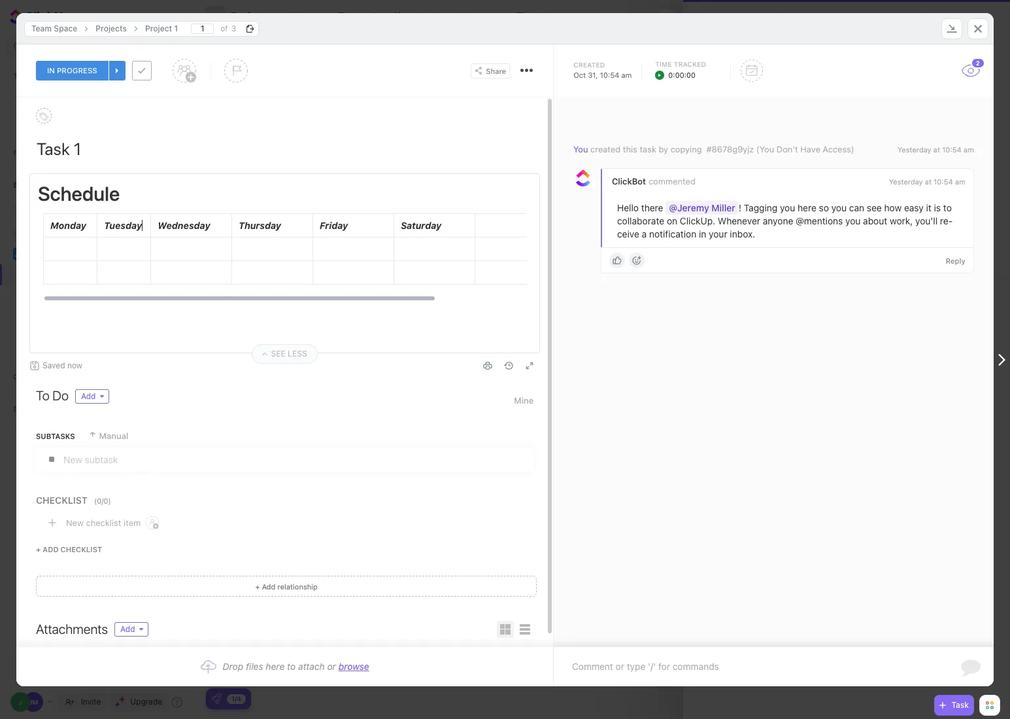 Task type: vqa. For each thing, say whether or not it's contained in the screenshot.
Save within the button
no



Task type: describe. For each thing, give the bounding box(es) containing it.
commented
[[649, 176, 696, 187]]

clickbot
[[613, 176, 647, 187]]

in progress
[[47, 66, 97, 75]]

gantt link
[[476, 0, 505, 33]]

time
[[656, 60, 672, 68]]

task for task 3
[[262, 479, 280, 489]]

how
[[885, 202, 903, 213]]

share button inside task details element
[[471, 63, 511, 78]]

mine
[[514, 395, 534, 406]]

0:00:00 button
[[656, 69, 715, 80]]

task settings image
[[525, 69, 529, 72]]

at for you created this task by copying #8678g9yjz (you don't have access)
[[934, 145, 941, 154]]

to inside ! tagging you here so you can see how easy it is to collaborate on clickup. whenever anyone @mentions you about work, you'll re ceive a notification in your inbox.
[[944, 202, 953, 213]]

minimize task image
[[947, 24, 958, 33]]

0:00:00
[[669, 71, 696, 79]]

favorites
[[13, 149, 56, 157]]

10:54 for commented
[[935, 177, 954, 186]]

share for share button to the top
[[973, 12, 994, 21]]

team space link inside task locations element
[[25, 21, 84, 36]]

⌘k
[[169, 41, 181, 51]]

0 horizontal spatial to
[[287, 661, 296, 672]]

! tagging you here so you can see how easy it is to collaborate on clickup. whenever anyone @mentions you about work, you'll re ceive a notification in your inbox.
[[618, 202, 955, 240]]

drop
[[223, 661, 244, 672]]

about
[[864, 215, 888, 227]]

Search tasks... text field
[[219, 35, 328, 54]]

do
[[53, 388, 69, 403]]

team space for the "team space" link in task locations element
[[31, 23, 77, 33]]

attachments inside task body element
[[36, 622, 108, 637]]

or
[[327, 661, 336, 672]]

collaborate
[[618, 215, 665, 227]]

progress
[[57, 66, 97, 75]]

search for search tasks...
[[219, 39, 245, 49]]

1 vertical spatial checklist
[[61, 545, 102, 554]]

sharing & permissions link
[[876, 83, 991, 100]]

access)
[[824, 144, 855, 154]]

team space up tracked
[[703, 16, 745, 25]]

‎task 2
[[262, 219, 288, 229]]

(you
[[757, 144, 775, 154]]

@mentions
[[797, 215, 844, 227]]

created
[[574, 61, 606, 69]]

there
[[642, 202, 664, 213]]

yesterday at 10:54 am for you created this task by copying #8678g9yjz (you don't have access)
[[898, 145, 975, 154]]

dashboards
[[13, 372, 67, 381]]

New subtask text field
[[63, 448, 533, 471]]

you'll
[[916, 215, 939, 227]]

checklist (0/0)
[[36, 495, 111, 506]]

yesterday for clickbot commented
[[890, 177, 924, 186]]

add button for attachments
[[115, 622, 148, 637]]

projects for left projects link
[[96, 23, 127, 33]]

at for clickbot commented
[[926, 177, 933, 186]]

anyone
[[764, 215, 794, 227]]

to
[[36, 388, 50, 403]]

team space link up tracked
[[703, 16, 745, 25]]

task details element
[[16, 44, 995, 97]]

sharing & permissions
[[897, 86, 985, 97]]

whenever
[[718, 215, 761, 227]]

oct
[[574, 71, 586, 79]]

wednesday
[[158, 220, 210, 231]]

task body element
[[16, 97, 638, 660]]

1 vertical spatial project 1 link
[[0, 285, 171, 306]]

calendar
[[407, 10, 446, 22]]

monday
[[50, 220, 86, 231]]

automations button
[[869, 7, 930, 26]]

10:54 for created
[[943, 145, 963, 154]]

share for share button in the task details element
[[486, 66, 507, 75]]

a
[[642, 228, 647, 240]]

subtasks
[[36, 432, 75, 440]]

friday
[[320, 220, 348, 231]]

team up tracked
[[703, 16, 722, 25]]

upgrade
[[130, 697, 162, 707]]

re
[[941, 215, 954, 227]]

permissions
[[938, 86, 985, 97]]

project 1 inside sidebar navigation
[[48, 291, 80, 300]]

team inside sidebar navigation
[[33, 248, 55, 259]]

you up 'anyone'
[[781, 202, 796, 213]]

clickup.
[[681, 215, 716, 227]]

schedule dialog
[[16, 13, 995, 686]]

+ add relationship
[[255, 582, 318, 591]]

1 horizontal spatial projects link
[[754, 16, 782, 25]]

am for commented
[[956, 177, 966, 186]]

search for search
[[26, 41, 51, 51]]

drop files here to attach or browse
[[223, 661, 369, 672]]

project 2 link
[[790, 16, 821, 25]]

sharing
[[897, 86, 927, 97]]

0 vertical spatial checklist
[[86, 517, 121, 528]]

task for task
[[952, 700, 970, 710]]

item
[[124, 517, 141, 528]]

2 button
[[962, 58, 986, 77]]

you created this task by copying #8678g9yjz (you don't have access)
[[574, 144, 855, 154]]

1/4
[[232, 695, 242, 702]]

hello
[[618, 202, 639, 213]]

everything link
[[0, 222, 197, 243]]

less
[[288, 349, 307, 359]]

browse link
[[339, 661, 369, 672]]

your
[[710, 228, 728, 240]]

onboarding checklist button image
[[211, 694, 222, 704]]

this
[[624, 144, 638, 154]]

everything
[[33, 227, 75, 238]]

ceive
[[618, 215, 954, 240]]

it
[[927, 202, 932, 213]]

31,
[[588, 71, 598, 79]]

user friends image
[[15, 250, 25, 258]]

project 1 inside task locations element
[[145, 23, 178, 33]]

project 1 link inside task locations element
[[139, 21, 185, 36]]

team space link inside sidebar navigation
[[33, 243, 185, 264]]

automations
[[876, 11, 924, 21]]

here inside ! tagging you here so you can see how easy it is to collaborate on clickup. whenever anyone @mentions you about work, you'll re ceive a notification in your inbox.
[[798, 202, 817, 213]]

thursday
[[239, 220, 281, 231]]

0 vertical spatial share button
[[956, 6, 999, 27]]

0 horizontal spatial projects link
[[89, 21, 133, 36]]

set priority element
[[224, 59, 248, 82]]

tagging
[[745, 202, 778, 213]]

task history region
[[554, 97, 995, 647]]

invite
[[81, 697, 101, 707]]

see
[[271, 349, 286, 359]]

task locations element
[[16, 13, 995, 44]]

3 for task 3
[[283, 479, 288, 489]]

task
[[640, 144, 657, 154]]

docs
[[13, 404, 35, 413]]

+ for + add relationship
[[255, 582, 260, 591]]



Task type: locate. For each thing, give the bounding box(es) containing it.
0 vertical spatial 3
[[231, 23, 236, 33]]

mine link
[[514, 389, 534, 412]]

1 vertical spatial to
[[287, 661, 296, 672]]

checklist down (0/0)
[[86, 517, 121, 528]]

add button
[[75, 389, 109, 404], [115, 622, 148, 637]]

(0/0)
[[94, 496, 111, 505]]

at
[[934, 145, 941, 154], [926, 177, 933, 186]]

table link
[[530, 0, 558, 33]]

new for new checklist item
[[66, 517, 84, 528]]

1 horizontal spatial 3
[[231, 23, 236, 33]]

1 vertical spatial at
[[926, 177, 933, 186]]

+ for + add checklist
[[36, 545, 41, 554]]

project 1 down everything
[[48, 291, 80, 300]]

1 horizontal spatial project 1
[[145, 23, 178, 33]]

schedule
[[38, 182, 120, 205]]

search up home
[[26, 41, 51, 51]]

0 horizontal spatial share button
[[471, 63, 511, 78]]

hide closed
[[936, 72, 984, 81]]

project inside task locations element
[[145, 23, 172, 33]]

2 vertical spatial 3
[[283, 479, 288, 489]]

tuesday
[[104, 220, 142, 231]]

Edit task name text field
[[37, 137, 534, 160]]

team space
[[703, 16, 745, 25], [31, 23, 77, 33], [33, 248, 82, 259]]

home
[[33, 68, 56, 79]]

1 vertical spatial project 2
[[703, 53, 763, 71]]

show more
[[33, 110, 77, 121]]

hello there @jeremy miller
[[618, 202, 736, 213]]

2
[[817, 16, 821, 25], [754, 53, 763, 71], [977, 60, 981, 67], [283, 219, 288, 229]]

1 horizontal spatial projects
[[231, 10, 272, 22]]

hide closed button
[[923, 70, 987, 83]]

1 horizontal spatial 1
[[174, 23, 178, 33]]

1 horizontal spatial +
[[255, 582, 260, 591]]

here right files
[[266, 661, 285, 672]]

1 horizontal spatial here
[[798, 202, 817, 213]]

+ left relationship
[[255, 582, 260, 591]]

0 vertical spatial 10:54
[[600, 71, 620, 79]]

3 for of 3
[[231, 23, 236, 33]]

0 vertical spatial at
[[934, 145, 941, 154]]

yesterday down sharing
[[898, 145, 932, 154]]

copying
[[671, 144, 703, 154]]

list
[[305, 10, 321, 22]]

notifications
[[33, 89, 83, 100]]

yesterday for you created this task by copying #8678g9yjz (you don't have access)
[[898, 145, 932, 154]]

new down the schedule
[[82, 207, 99, 216]]

upgrade link
[[110, 693, 168, 711]]

project 1 link down everything link on the left of the page
[[0, 285, 171, 306]]

0 horizontal spatial 3
[[179, 291, 184, 300]]

project 1 up the ⌘k
[[145, 23, 178, 33]]

to do
[[36, 388, 69, 403]]

3 inside task locations element
[[231, 23, 236, 33]]

1 horizontal spatial share button
[[956, 6, 999, 27]]

in inside dropdown button
[[47, 66, 55, 75]]

0 vertical spatial in
[[47, 66, 55, 75]]

1 horizontal spatial at
[[934, 145, 941, 154]]

1 horizontal spatial project 2
[[790, 16, 821, 25]]

team space for the "team space" link in sidebar navigation
[[33, 248, 82, 259]]

1 vertical spatial 1
[[76, 291, 80, 300]]

1 horizontal spatial in
[[700, 228, 707, 240]]

0 horizontal spatial share
[[486, 66, 507, 75]]

new inside task body element
[[66, 517, 84, 528]]

1 horizontal spatial share
[[973, 12, 994, 21]]

0 vertical spatial project 2
[[790, 16, 821, 25]]

now
[[67, 361, 82, 370]]

projects link left project 2 link
[[754, 16, 782, 25]]

on
[[668, 215, 678, 227]]

team
[[703, 16, 722, 25], [31, 23, 52, 33], [33, 248, 55, 259]]

board
[[351, 10, 377, 22]]

1 inside task locations element
[[174, 23, 178, 33]]

am for created
[[965, 145, 975, 154]]

1 vertical spatial project 1
[[48, 291, 80, 300]]

0 vertical spatial add button
[[75, 389, 109, 404]]

0 horizontal spatial 1
[[76, 291, 80, 300]]

projects up of 3
[[231, 10, 272, 22]]

notifications link
[[0, 84, 197, 105]]

0 vertical spatial attachments
[[703, 241, 775, 256]]

in inside ! tagging you here so you can see how easy it is to collaborate on clickup. whenever anyone @mentions you about work, you'll re ceive a notification in your inbox.
[[700, 228, 707, 240]]

closed
[[955, 72, 984, 81]]

1 vertical spatial yesterday
[[890, 177, 924, 186]]

10:54 inside created oct 31, 10:54 am
[[600, 71, 620, 79]]

search
[[219, 39, 245, 49], [26, 41, 51, 51]]

1 vertical spatial attachments
[[36, 622, 108, 637]]

saturday
[[401, 220, 442, 231]]

manual
[[99, 431, 128, 441]]

0 horizontal spatial project 1
[[48, 291, 80, 300]]

at up "it"
[[926, 177, 933, 186]]

share inside task details element
[[486, 66, 507, 75]]

attach
[[298, 661, 325, 672]]

yesterday at 10:54 am for clickbot commented
[[890, 177, 966, 186]]

saved now
[[43, 361, 82, 370]]

inbox.
[[731, 228, 756, 240]]

new for new space
[[82, 207, 99, 216]]

1
[[174, 23, 178, 33], [76, 291, 80, 300]]

project 1 link up the ⌘k
[[139, 21, 185, 36]]

0 vertical spatial yesterday at 10:54 am
[[898, 145, 975, 154]]

0 horizontal spatial here
[[266, 661, 285, 672]]

search tasks...
[[219, 39, 274, 49]]

projects button
[[226, 2, 272, 31]]

checklist
[[86, 517, 121, 528], [61, 545, 102, 554]]

to left attach
[[287, 661, 296, 672]]

team up home
[[31, 23, 52, 33]]

list link
[[305, 0, 326, 33]]

0 vertical spatial to
[[944, 202, 953, 213]]

table
[[530, 10, 553, 22]]

calendar link
[[407, 0, 451, 33]]

space
[[724, 16, 745, 25], [54, 23, 77, 33], [101, 207, 125, 216], [57, 248, 82, 259]]

you right so
[[832, 202, 848, 213]]

new
[[82, 207, 99, 216], [66, 517, 84, 528]]

1 horizontal spatial search
[[219, 39, 245, 49]]

manual button
[[88, 425, 128, 447]]

team space up the in progress
[[31, 23, 77, 33]]

projects left project 2 link
[[754, 16, 782, 25]]

1 vertical spatial 3
[[179, 291, 184, 300]]

0 vertical spatial task
[[262, 479, 280, 489]]

to right 'is'
[[944, 202, 953, 213]]

share left task settings icon
[[486, 66, 507, 75]]

team space down everything
[[33, 248, 82, 259]]

show
[[33, 110, 54, 121]]

team inside task locations element
[[31, 23, 52, 33]]

1 vertical spatial share
[[486, 66, 507, 75]]

share button up 2 dropdown button
[[956, 6, 999, 27]]

more
[[57, 110, 77, 121]]

3 inside sidebar navigation
[[179, 291, 184, 300]]

add button for to do
[[75, 389, 109, 404]]

relationship
[[278, 582, 318, 591]]

share up 2 dropdown button
[[973, 12, 994, 21]]

1 vertical spatial +
[[255, 582, 260, 591]]

0 vertical spatial project 1
[[145, 23, 178, 33]]

0 vertical spatial 1
[[174, 23, 178, 33]]

new down checklist (0/0)
[[66, 517, 84, 528]]

see
[[868, 202, 883, 213]]

1 vertical spatial am
[[965, 145, 975, 154]]

1 vertical spatial share button
[[471, 63, 511, 78]]

0 vertical spatial am
[[622, 71, 632, 79]]

0 horizontal spatial project 2
[[703, 53, 763, 71]]

10:54 right 31,
[[600, 71, 620, 79]]

here
[[798, 202, 817, 213], [266, 661, 285, 672]]

&
[[929, 86, 935, 97]]

yesterday at 10:54 am down sharing & permissions link
[[898, 145, 975, 154]]

0 vertical spatial +
[[36, 545, 41, 554]]

notification
[[650, 228, 697, 240]]

0 horizontal spatial +
[[36, 545, 41, 554]]

you down can
[[846, 215, 861, 227]]

1 vertical spatial new
[[66, 517, 84, 528]]

easy
[[905, 202, 925, 213]]

0 horizontal spatial in
[[47, 66, 55, 75]]

3
[[231, 23, 236, 33], [179, 291, 184, 300], [283, 479, 288, 489]]

10:54 down permissions
[[943, 145, 963, 154]]

+ down checklist
[[36, 545, 41, 554]]

miller
[[712, 202, 736, 213]]

new inside sidebar navigation
[[82, 207, 99, 216]]

projects up home link
[[96, 23, 127, 33]]

yesterday
[[898, 145, 932, 154], [890, 177, 924, 186]]

0 vertical spatial new
[[82, 207, 99, 216]]

@jeremy
[[670, 202, 710, 213]]

team space link up the in progress
[[25, 21, 84, 36]]

Set task position in this List number field
[[191, 23, 214, 34]]

yesterday at 10:54 am up "it"
[[890, 177, 966, 186]]

0 vertical spatial yesterday
[[898, 145, 932, 154]]

1 vertical spatial task
[[952, 700, 970, 710]]

1 horizontal spatial attachments
[[703, 241, 775, 256]]

1 horizontal spatial to
[[944, 202, 953, 213]]

board link
[[351, 0, 382, 33]]

team down everything
[[33, 248, 55, 259]]

0 horizontal spatial projects
[[96, 23, 127, 33]]

search inside sidebar navigation
[[26, 41, 51, 51]]

in down "clickup."
[[700, 228, 707, 240]]

2 vertical spatial 10:54
[[935, 177, 954, 186]]

1 inside sidebar navigation
[[76, 291, 80, 300]]

1 vertical spatial here
[[266, 661, 285, 672]]

is
[[935, 202, 942, 213]]

in up notifications at the left of page
[[47, 66, 55, 75]]

task 3 link
[[258, 473, 621, 495]]

share
[[973, 12, 994, 21], [486, 66, 507, 75]]

project inside sidebar navigation
[[48, 291, 74, 300]]

search down of 3
[[219, 39, 245, 49]]

projects inside "button"
[[231, 10, 272, 22]]

1 horizontal spatial task
[[952, 700, 970, 710]]

0 horizontal spatial task
[[262, 479, 280, 489]]

team space inside sidebar navigation
[[33, 248, 82, 259]]

project 2
[[790, 16, 821, 25], [703, 53, 763, 71]]

2 horizontal spatial 3
[[283, 479, 288, 489]]

0 vertical spatial project 1 link
[[139, 21, 185, 36]]

of 3
[[221, 23, 236, 33]]

sidebar navigation
[[0, 0, 197, 719]]

share button
[[956, 6, 999, 27], [471, 63, 511, 78]]

0 horizontal spatial at
[[926, 177, 933, 186]]

onboarding checklist button element
[[211, 694, 222, 704]]

attachments
[[703, 241, 775, 256], [36, 622, 108, 637]]

!
[[739, 202, 742, 213]]

tasks...
[[247, 39, 274, 49]]

set priority image
[[224, 59, 248, 82]]

at down sharing & permissions link
[[934, 145, 941, 154]]

1 vertical spatial add button
[[115, 622, 148, 637]]

checklist down new checklist item
[[61, 545, 102, 554]]

space inside task locations element
[[54, 23, 77, 33]]

0 vertical spatial here
[[798, 202, 817, 213]]

team space link down tuesday on the top left of the page
[[33, 243, 185, 264]]

0 horizontal spatial attachments
[[36, 622, 108, 637]]

don't
[[777, 144, 799, 154]]

1 vertical spatial in
[[700, 228, 707, 240]]

so
[[820, 202, 830, 213]]

projects link up home link
[[89, 21, 133, 36]]

yesterday up easy
[[890, 177, 924, 186]]

projects for projects "button"
[[231, 10, 272, 22]]

2 vertical spatial am
[[956, 177, 966, 186]]

2 horizontal spatial projects
[[754, 16, 782, 25]]

0 vertical spatial share
[[973, 12, 994, 21]]

here left so
[[798, 202, 817, 213]]

project
[[790, 16, 815, 25], [145, 23, 172, 33], [703, 53, 751, 71], [48, 291, 74, 300]]

1 vertical spatial yesterday at 10:54 am
[[890, 177, 966, 186]]

0 horizontal spatial search
[[26, 41, 51, 51]]

projects inside task locations element
[[96, 23, 127, 33]]

1 horizontal spatial add button
[[115, 622, 148, 637]]

in progress button
[[36, 61, 108, 80]]

favorites button
[[0, 137, 197, 168]]

clickbot commented
[[613, 176, 696, 187]]

10:54 up 'is'
[[935, 177, 954, 186]]

share button left task settings icon
[[471, 63, 511, 78]]

2 inside dropdown button
[[977, 60, 981, 67]]

1 vertical spatial 10:54
[[943, 145, 963, 154]]

am inside created oct 31, 10:54 am
[[622, 71, 632, 79]]

0 horizontal spatial add button
[[75, 389, 109, 404]]

#8678g9yjz
[[707, 144, 755, 154]]

team space inside task locations element
[[31, 23, 77, 33]]

by
[[659, 144, 669, 154]]



